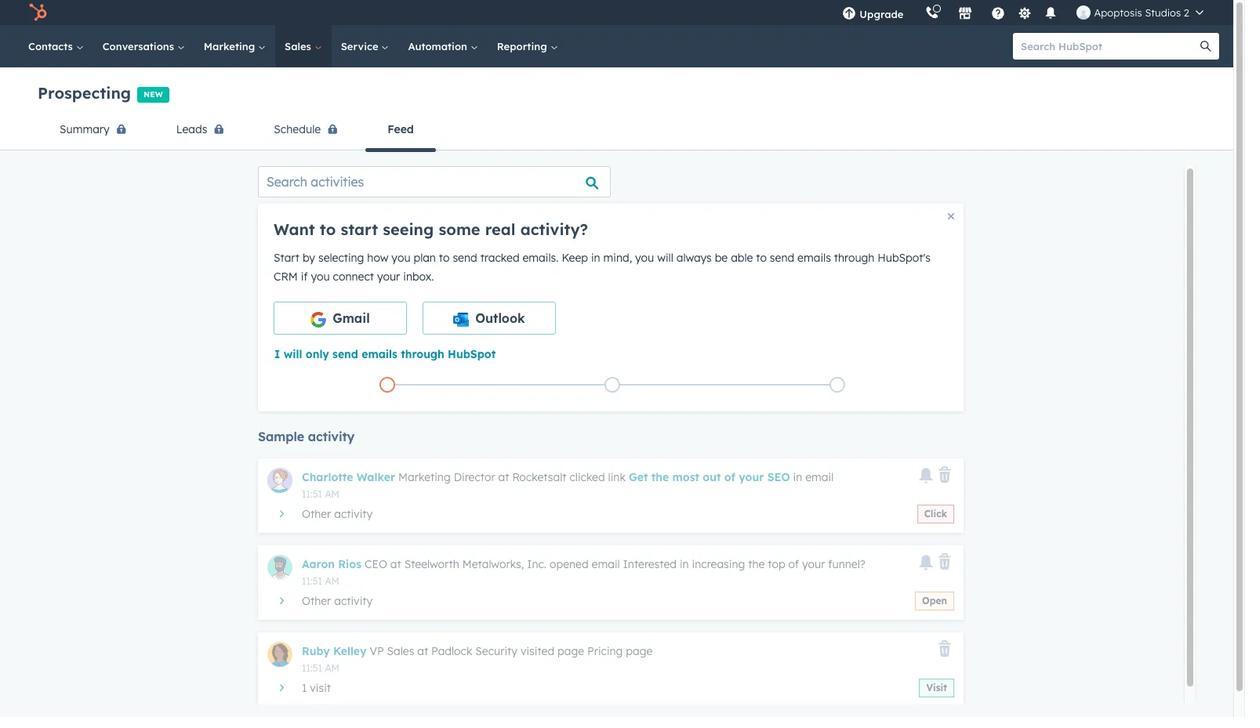Task type: describe. For each thing, give the bounding box(es) containing it.
menu containing apoptosis studios 2
[[832, 0, 1215, 25]]

tara schultz image
[[1077, 5, 1092, 20]]

notifications image
[[1044, 7, 1059, 21]]

studios
[[1146, 6, 1182, 19]]

automation
[[408, 40, 470, 53]]

feed link
[[366, 111, 436, 152]]

service link
[[332, 25, 399, 67]]

automation link
[[399, 25, 488, 67]]

search button
[[1193, 33, 1220, 60]]

apoptosis
[[1095, 6, 1143, 19]]

hubspot image
[[28, 3, 47, 22]]

marketplaces image
[[959, 7, 973, 21]]

notifications button
[[1038, 0, 1065, 25]]

sales
[[285, 40, 314, 53]]

sales link
[[275, 25, 332, 67]]

search image
[[1201, 41, 1212, 52]]

calling icon button
[[920, 2, 946, 23]]

2
[[1184, 6, 1190, 19]]

leads link
[[154, 111, 252, 150]]



Task type: vqa. For each thing, say whether or not it's contained in the screenshot.
Calling Icon popup button
yes



Task type: locate. For each thing, give the bounding box(es) containing it.
navigation
[[38, 111, 1196, 152]]

prospecting
[[38, 83, 131, 103]]

hubspot link
[[19, 3, 59, 22]]

leads
[[176, 122, 207, 136]]

marketplaces button
[[950, 0, 982, 25]]

reporting
[[497, 40, 550, 53]]

upgrade
[[860, 8, 904, 20]]

contacts link
[[19, 25, 93, 67]]

schedule
[[274, 122, 321, 136]]

reporting link
[[488, 25, 568, 67]]

help image
[[992, 7, 1006, 21]]

help button
[[986, 0, 1012, 25]]

apoptosis studios 2 button
[[1068, 0, 1214, 25]]

marketing
[[204, 40, 258, 53]]

summary link
[[38, 111, 154, 150]]

menu item
[[915, 0, 918, 25]]

summary
[[60, 122, 110, 136]]

schedule link
[[252, 111, 366, 150]]

settings link
[[1015, 4, 1035, 21]]

Search HubSpot search field
[[1014, 33, 1206, 60]]

upgrade image
[[843, 7, 857, 21]]

service
[[341, 40, 382, 53]]

conversations link
[[93, 25, 194, 67]]

marketing link
[[194, 25, 275, 67]]

contacts
[[28, 40, 76, 53]]

menu
[[832, 0, 1215, 25]]

new
[[144, 89, 163, 99]]

navigation containing summary
[[38, 111, 1196, 152]]

feed
[[388, 122, 414, 136]]

apoptosis studios 2
[[1095, 6, 1190, 19]]

settings image
[[1018, 7, 1032, 21]]

calling icon image
[[926, 6, 940, 20]]

conversations
[[103, 40, 177, 53]]



